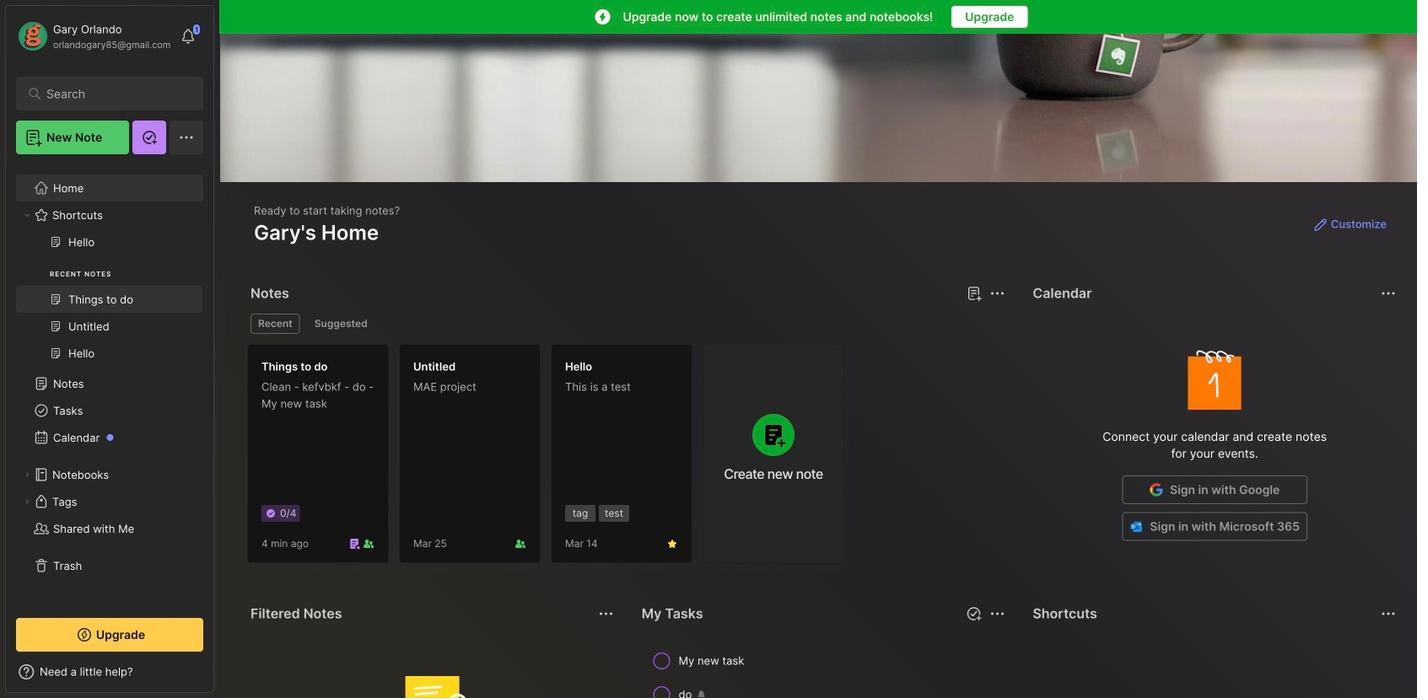 Task type: locate. For each thing, give the bounding box(es) containing it.
more actions image
[[1379, 283, 1399, 304], [596, 604, 616, 624], [1379, 604, 1399, 624]]

group
[[16, 229, 202, 377]]

tab
[[251, 314, 300, 334], [307, 314, 375, 334]]

tree inside main element
[[6, 165, 213, 603]]

tree
[[6, 165, 213, 603]]

row group
[[247, 344, 855, 574], [638, 645, 1010, 699]]

click to collapse image
[[213, 667, 226, 688]]

expand tags image
[[22, 497, 32, 507]]

1 vertical spatial row group
[[638, 645, 1010, 699]]

1 horizontal spatial tab
[[307, 314, 375, 334]]

0 horizontal spatial tab
[[251, 314, 300, 334]]

none search field inside main element
[[46, 84, 181, 104]]

tab list
[[251, 314, 1003, 334]]

1 tab from the left
[[251, 314, 300, 334]]

None search field
[[46, 84, 181, 104]]

More actions field
[[1377, 282, 1400, 305], [595, 602, 618, 626], [1377, 602, 1400, 626]]

WHAT'S NEW field
[[6, 659, 213, 686]]

grid grid
[[1030, 634, 1401, 699]]

2 tab from the left
[[307, 314, 375, 334]]



Task type: vqa. For each thing, say whether or not it's contained in the screenshot.
Note Editor text box
no



Task type: describe. For each thing, give the bounding box(es) containing it.
Search text field
[[46, 86, 181, 102]]

expand notebooks image
[[22, 470, 32, 480]]

0 vertical spatial row group
[[247, 344, 855, 574]]

group inside tree
[[16, 229, 202, 377]]

new task image
[[965, 606, 982, 623]]

Account field
[[16, 19, 171, 53]]

main element
[[0, 0, 219, 699]]



